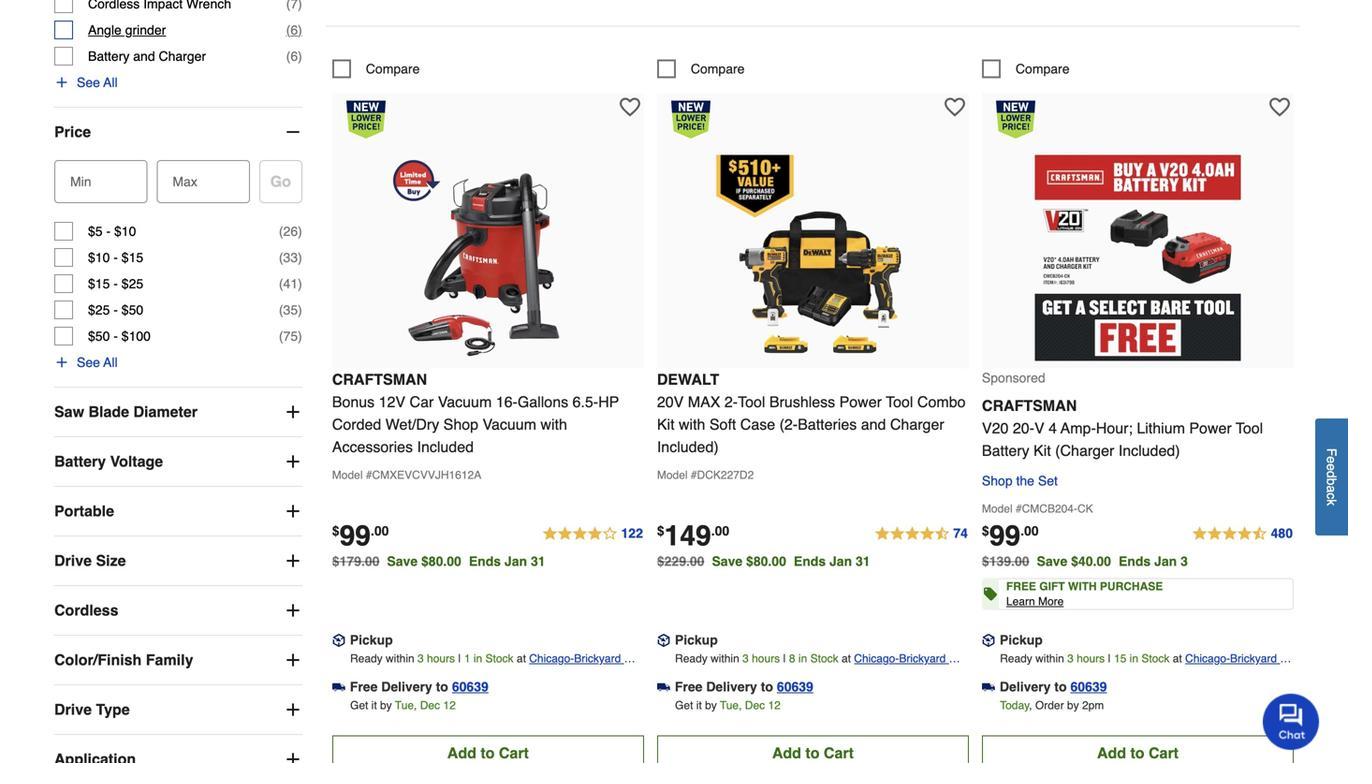 Task type: describe. For each thing, give the bounding box(es) containing it.
6 for battery and charger
[[291, 49, 298, 64]]

) for $25 - $50
[[298, 302, 302, 317]]

( for $50 - $100
[[279, 329, 283, 344]]

add for 3rd add to cart button from the right
[[448, 745, 477, 762]]

saw
[[54, 403, 84, 420]]

99 for $179.00
[[340, 520, 371, 552]]

3 by from the left
[[1068, 699, 1080, 712]]

v20
[[982, 420, 1009, 437]]

6.5-
[[573, 393, 599, 411]]

drive size
[[54, 552, 126, 569]]

ready for ready within 3 hours | 15 in stock at chicago-brickyard lowe's
[[1000, 652, 1033, 666]]

$179.00 save $80.00 ends jan 31
[[332, 554, 546, 569]]

3 heart outline image from the left
[[1270, 97, 1291, 118]]

ends for $179.00 save $80.00 ends jan 31
[[469, 554, 501, 569]]

angle grinder
[[88, 22, 166, 37]]

2 horizontal spatial model
[[982, 503, 1013, 516]]

1 horizontal spatial shop
[[982, 474, 1013, 489]]

sponsored
[[982, 371, 1046, 385]]

free delivery to 60639 for 8
[[675, 680, 814, 695]]

portable button
[[54, 487, 302, 536]]

more
[[1039, 595, 1064, 608]]

shop the set link
[[982, 470, 1058, 492]]

$50 - $100
[[88, 329, 151, 344]]

hp
[[599, 393, 619, 411]]

0 vertical spatial vacuum
[[438, 393, 492, 411]]

max
[[688, 393, 721, 411]]

0 horizontal spatial tool
[[738, 393, 766, 411]]

cmcb204-
[[1022, 503, 1078, 516]]

price button
[[54, 108, 302, 156]]

brickyard for ready within 3 hours | 15 in stock at chicago-brickyard lowe's
[[1231, 652, 1278, 666]]

$229.00
[[657, 554, 705, 569]]

3 add to cart button from the left
[[982, 736, 1294, 763]]

free delivery to 60639 for 1
[[350, 680, 489, 695]]

dec for 8
[[745, 699, 765, 712]]

cmxevcvvjh1612a
[[372, 469, 482, 482]]

drive type
[[54, 701, 130, 718]]

( 26 )
[[279, 224, 302, 239]]

5014148639 element
[[657, 60, 745, 78]]

) for $10 - $15
[[298, 250, 302, 265]]

0 horizontal spatial and
[[133, 49, 155, 64]]

craftsman v20 20-v 4 amp-hour; lithium power tool battery kit (charger included) image
[[1035, 155, 1242, 361]]

26
[[283, 224, 298, 239]]

chicago-brickyard lowe's button for ready within 3 hours | 15 in stock at chicago-brickyard lowe's
[[1186, 650, 1294, 684]]

plus image for voltage
[[284, 452, 302, 471]]

included
[[417, 438, 474, 456]]

$229.00 save $80.00 ends jan 31
[[657, 554, 871, 569]]

99 for $139.00
[[990, 520, 1021, 552]]

plus image for blade
[[284, 403, 302, 421]]

1 horizontal spatial $10
[[114, 224, 136, 239]]

model # dck227d2
[[657, 469, 754, 482]]

1 heart outline image from the left
[[620, 97, 641, 118]]

1 see all button from the top
[[54, 73, 118, 92]]

2 add to cart button from the left
[[657, 736, 969, 763]]

shop inside the craftsman bonus 12v car vacuum 16-gallons 6.5-hp corded wet/dry shop vacuum with accessories included
[[444, 416, 479, 433]]

kit inside dewalt 20v max 2-tool brushless power tool combo kit with soft case (2-batteries and charger included)
[[657, 416, 675, 433]]

save for $229.00
[[712, 554, 743, 569]]

ends jan 31 element for 149
[[794, 554, 878, 569]]

get it by tue, dec 12 for ready within 3 hours | 8 in stock at chicago-brickyard lowe's
[[675, 699, 781, 712]]

and inside dewalt 20v max 2-tool brushless power tool combo kit with soft case (2-batteries and charger included)
[[861, 416, 886, 433]]

truck filled image for delivery
[[982, 681, 996, 694]]

,
[[1030, 699, 1033, 712]]

purchase
[[1100, 580, 1164, 593]]

| for 8
[[783, 652, 786, 666]]

) for angle grinder
[[298, 22, 302, 37]]

tag filled image
[[984, 581, 997, 607]]

| for 1
[[458, 652, 461, 666]]

soft
[[710, 416, 737, 433]]

actual price $99.00 element for $179.00
[[332, 520, 389, 552]]

accessories
[[332, 438, 413, 456]]

blade
[[88, 403, 129, 420]]

free
[[1007, 580, 1037, 593]]

order
[[1036, 699, 1065, 712]]

1 vertical spatial vacuum
[[483, 416, 537, 433]]

2pm
[[1083, 699, 1105, 712]]

jan for $139.00 save $40.00 ends jan 3
[[1155, 554, 1178, 569]]

0 horizontal spatial $10
[[88, 250, 110, 265]]

6 for angle grinder
[[291, 22, 298, 37]]

$80.00 for 99
[[421, 554, 462, 569]]

tue, for ready within 3 hours | 8 in stock at chicago-brickyard lowe's
[[720, 699, 742, 712]]

get for ready within 3 hours | 8 in stock at chicago-brickyard lowe's
[[675, 699, 694, 712]]

actual price $99.00 element for $139.00
[[982, 520, 1039, 552]]

see all for 2nd see all button from the top of the page
[[77, 355, 118, 370]]

lithium
[[1137, 420, 1186, 437]]

power inside dewalt 20v max 2-tool brushless power tool combo kit with soft case (2-batteries and charger included)
[[840, 393, 882, 411]]

voltage
[[110, 453, 163, 470]]

$5 - $10
[[88, 224, 136, 239]]

was price $139.00 element
[[982, 549, 1037, 569]]

- for $5
[[106, 224, 111, 239]]

the
[[1017, 474, 1035, 489]]

cordless
[[54, 602, 118, 619]]

pickup for ready within 3 hours | 15 in stock at chicago-brickyard lowe's
[[1000, 633, 1043, 648]]

grinder
[[125, 22, 166, 37]]

0 horizontal spatial $25
[[88, 302, 110, 317]]

gift
[[1040, 580, 1066, 593]]

in for 1
[[474, 652, 483, 666]]

model # cmxevcvvjh1612a
[[332, 469, 482, 482]]

( for $10 - $15
[[279, 250, 283, 265]]

model for bonus 12v car vacuum 16-gallons 6.5-hp corded wet/dry shop vacuum with accessories included
[[332, 469, 363, 482]]

all for 2nd see all button from the top of the page
[[103, 355, 118, 370]]

f
[[1325, 448, 1340, 456]]

car
[[410, 393, 434, 411]]

cordless button
[[54, 586, 302, 635]]

bonus
[[332, 393, 375, 411]]

60639 button for 1
[[452, 678, 489, 696]]

truck filled image
[[332, 681, 345, 694]]

pickup for ready within 3 hours | 1 in stock at chicago-brickyard lowe's
[[350, 633, 393, 648]]

480 button
[[1192, 523, 1294, 546]]

1 e from the top
[[1325, 456, 1340, 464]]

drive size button
[[54, 537, 302, 585]]

ends jan 3 element
[[1119, 554, 1196, 569]]

dewalt 20v max 2-tool brushless power tool combo kit with soft case (2-batteries and charger included)
[[657, 371, 966, 456]]

stock for 15
[[1142, 652, 1170, 666]]

add for 2nd add to cart button from right
[[773, 745, 802, 762]]

0 vertical spatial $15
[[122, 250, 143, 265]]

jan for $179.00 save $80.00 ends jan 31
[[505, 554, 527, 569]]

$139.00
[[982, 554, 1030, 569]]

$ for $229.00 save $80.00 ends jan 31
[[657, 524, 665, 539]]

60639 button for 8
[[777, 678, 814, 696]]

cart for 3rd add to cart button from the right
[[499, 745, 529, 762]]

size
[[96, 552, 126, 569]]

31 for 149
[[856, 554, 871, 569]]

combo
[[918, 393, 966, 411]]

$80.00 for 149
[[747, 554, 787, 569]]

family
[[146, 651, 193, 669]]

5013499703 element
[[332, 60, 420, 78]]

122
[[621, 526, 643, 541]]

lowe's for 8
[[855, 671, 889, 684]]

save for $139.00
[[1037, 554, 1068, 569]]

c
[[1325, 493, 1340, 499]]

( for $25 - $50
[[279, 302, 283, 317]]

plus image for family
[[284, 651, 302, 670]]

) for $50 - $100
[[298, 329, 302, 344]]

v
[[1035, 420, 1045, 437]]

add to cart for 2nd add to cart button from right
[[773, 745, 854, 762]]

craftsman bonus 12v car vacuum 16-gallons 6.5-hp corded wet/dry shop vacuum with accessories included image
[[385, 155, 591, 361]]

new lower price image for 1st heart outline icon from right
[[996, 101, 1036, 139]]

plus image inside cordless button
[[284, 601, 302, 620]]

price
[[54, 123, 91, 140]]

wet/dry
[[386, 416, 439, 433]]

hours for 15
[[1077, 652, 1105, 666]]

16-
[[496, 393, 518, 411]]

- for $25
[[114, 302, 118, 317]]

f e e d b a c k
[[1325, 448, 1340, 506]]

( 33 )
[[279, 250, 302, 265]]

delivery to 60639
[[1000, 680, 1108, 695]]

brushless
[[770, 393, 836, 411]]

at for 8
[[842, 652, 851, 666]]

savings save $40.00 element
[[1037, 554, 1196, 569]]

chicago-brickyard lowe's button for ready within 3 hours | 8 in stock at chicago-brickyard lowe's
[[855, 650, 969, 684]]

dewalt
[[657, 371, 720, 388]]

included) inside dewalt 20v max 2-tool brushless power tool combo kit with soft case (2-batteries and charger included)
[[657, 438, 719, 456]]

60639 for 8
[[777, 680, 814, 695]]

8
[[790, 652, 796, 666]]

122 button
[[542, 523, 644, 546]]

1 horizontal spatial $25
[[122, 276, 143, 291]]

1 horizontal spatial $50
[[122, 302, 143, 317]]

at for 15
[[1173, 652, 1183, 666]]

( 41 )
[[279, 276, 302, 291]]

learn
[[1007, 595, 1036, 608]]

35
[[283, 302, 298, 317]]

model # cmcb204-ck
[[982, 503, 1094, 516]]

dec for 1
[[420, 699, 440, 712]]

ready within 3 hours | 8 in stock at chicago-brickyard lowe's
[[675, 652, 949, 684]]

type
[[96, 701, 130, 718]]

3 delivery from the left
[[1000, 680, 1051, 695]]

hours for 8
[[752, 652, 780, 666]]

portable
[[54, 502, 114, 520]]

battery voltage button
[[54, 437, 302, 486]]

ready for ready within 3 hours | 8 in stock at chicago-brickyard lowe's
[[675, 652, 708, 666]]

( for battery and charger
[[286, 49, 291, 64]]

$5
[[88, 224, 103, 239]]

(2-
[[780, 416, 798, 433]]

2 see all button from the top
[[54, 353, 118, 372]]

color/finish
[[54, 651, 142, 669]]

- for $50
[[114, 329, 118, 344]]

3 right $40.00
[[1181, 554, 1189, 569]]

angle
[[88, 22, 122, 37]]

chicago- for ready within 3 hours | 15 in stock at chicago-brickyard lowe's
[[1186, 652, 1231, 666]]

within for ready within 3 hours | 1 in stock at chicago-brickyard lowe's
[[386, 652, 415, 666]]

plus image for type
[[284, 700, 302, 719]]

stock for 8
[[811, 652, 839, 666]]

k
[[1325, 499, 1340, 506]]



Task type: vqa. For each thing, say whether or not it's contained in the screenshot.
rightmost steel
no



Task type: locate. For each thing, give the bounding box(es) containing it.
color/finish family button
[[54, 636, 302, 685]]

ready inside ready within 3 hours | 1 in stock at chicago-brickyard lowe's
[[350, 652, 383, 666]]

get it by tue, dec 12 down ready within 3 hours | 8 in stock at chicago-brickyard lowe's
[[675, 699, 781, 712]]

add to cart
[[448, 745, 529, 762], [773, 745, 854, 762], [1098, 745, 1179, 762]]

vacuum
[[438, 393, 492, 411], [483, 416, 537, 433]]

60639 down 8
[[777, 680, 814, 695]]

60639 button up 2pm
[[1071, 678, 1108, 696]]

2 horizontal spatial cart
[[1149, 745, 1179, 762]]

see up the price
[[77, 75, 100, 90]]

1 all from the top
[[103, 75, 118, 90]]

max
[[173, 174, 197, 189]]

gallons
[[518, 393, 569, 411]]

1 horizontal spatial with
[[679, 416, 706, 433]]

2 horizontal spatial #
[[1016, 503, 1022, 516]]

5 plus image from the top
[[284, 700, 302, 719]]

hour;
[[1097, 420, 1133, 437]]

with inside dewalt 20v max 2-tool brushless power tool combo kit with soft case (2-batteries and charger included)
[[679, 416, 706, 433]]

1 horizontal spatial add to cart button
[[657, 736, 969, 763]]

0 vertical spatial $10
[[114, 224, 136, 239]]

saw blade diameter button
[[54, 388, 302, 436]]

1001436598 element
[[982, 60, 1070, 78]]

vacuum left 16-
[[438, 393, 492, 411]]

0 horizontal spatial $ 99 .00
[[332, 520, 389, 552]]

within inside ready within 3 hours | 1 in stock at chicago-brickyard lowe's
[[386, 652, 415, 666]]

in for 15
[[1130, 652, 1139, 666]]

3 plus image from the top
[[284, 601, 302, 620]]

see all down the '$50 - $100' on the top of the page
[[77, 355, 118, 370]]

2 get it by tue, dec 12 from the left
[[675, 699, 781, 712]]

chicago- inside the ready within 3 hours | 15 in stock at chicago-brickyard lowe's
[[1186, 652, 1231, 666]]

tue,
[[395, 699, 417, 712], [720, 699, 742, 712]]

4.5 stars image for 149
[[874, 523, 969, 546]]

1 pickup from the left
[[350, 633, 393, 648]]

charger inside dewalt 20v max 2-tool brushless power tool combo kit with soft case (2-batteries and charger included)
[[891, 416, 945, 433]]

20-
[[1013, 420, 1035, 437]]

60639 up 2pm
[[1071, 680, 1108, 695]]

0 horizontal spatial .00
[[371, 524, 389, 539]]

0 horizontal spatial #
[[366, 469, 372, 482]]

2 heart outline image from the left
[[945, 97, 966, 118]]

2 horizontal spatial delivery
[[1000, 680, 1051, 695]]

see all down angle
[[77, 75, 118, 90]]

add to cart down 2pm
[[1098, 745, 1179, 762]]

drive type button
[[54, 685, 302, 734]]

2 free from the left
[[675, 680, 703, 695]]

2 new lower price image from the left
[[671, 101, 711, 139]]

2 12 from the left
[[768, 699, 781, 712]]

$ for $179.00 save $80.00 ends jan 31
[[332, 524, 340, 539]]

2 within from the left
[[711, 652, 740, 666]]

dewalt 20v max 2-tool brushless power tool combo kit with soft case (2-batteries and charger included) image
[[710, 155, 916, 361]]

in
[[474, 652, 483, 666], [799, 652, 808, 666], [1130, 652, 1139, 666]]

2 drive from the top
[[54, 701, 92, 718]]

new lower price image down 1001436598 element
[[996, 101, 1036, 139]]

0 vertical spatial see
[[77, 75, 100, 90]]

2 free delivery to 60639 from the left
[[675, 680, 814, 695]]

5 ) from the top
[[298, 276, 302, 291]]

craftsman for 12v
[[332, 371, 427, 388]]

1 add to cart button from the left
[[332, 736, 644, 763]]

hours left 8
[[752, 652, 780, 666]]

in for 8
[[799, 652, 808, 666]]

e up b
[[1325, 464, 1340, 471]]

3 60639 button from the left
[[1071, 678, 1108, 696]]

drive for drive type
[[54, 701, 92, 718]]

plus image inside battery voltage 'button'
[[284, 452, 302, 471]]

2 horizontal spatial hours
[[1077, 652, 1105, 666]]

set
[[1039, 474, 1058, 489]]

tue, for ready within 3 hours | 1 in stock at chicago-brickyard lowe's
[[395, 699, 417, 712]]

1 vertical spatial and
[[861, 416, 886, 433]]

$ 99 .00 up the $139.00
[[982, 520, 1039, 552]]

2 horizontal spatial ready
[[1000, 652, 1033, 666]]

.00 up was price $229.00 element
[[712, 524, 730, 539]]

3 for ready within 3 hours | 15 in stock at chicago-brickyard lowe's
[[1068, 652, 1074, 666]]

# down accessories
[[366, 469, 372, 482]]

free
[[350, 680, 378, 695], [675, 680, 703, 695]]

chicago- for ready within 3 hours | 8 in stock at chicago-brickyard lowe's
[[855, 652, 900, 666]]

power up "batteries"
[[840, 393, 882, 411]]

31
[[531, 554, 546, 569], [856, 554, 871, 569]]

battery for battery and charger
[[88, 49, 130, 64]]

drive
[[54, 552, 92, 569], [54, 701, 92, 718]]

1 within from the left
[[386, 652, 415, 666]]

99 up the $139.00
[[990, 520, 1021, 552]]

craftsman for 20-
[[982, 397, 1077, 415]]

12 for 8
[[768, 699, 781, 712]]

0 horizontal spatial chicago-
[[529, 652, 574, 666]]

$ 99 .00 for $179.00
[[332, 520, 389, 552]]

- for $10
[[114, 250, 118, 265]]

dck227d2
[[697, 469, 754, 482]]

at inside the ready within 3 hours | 15 in stock at chicago-brickyard lowe's
[[1173, 652, 1183, 666]]

drive left size on the left
[[54, 552, 92, 569]]

1 horizontal spatial get it by tue, dec 12
[[675, 699, 781, 712]]

1 horizontal spatial chicago-
[[855, 652, 900, 666]]

ends jan 31 element down 4 stars image at the bottom left
[[469, 554, 553, 569]]

vacuum down 16-
[[483, 416, 537, 433]]

1 horizontal spatial tool
[[886, 393, 914, 411]]

75
[[283, 329, 298, 344]]

- for $15
[[114, 276, 118, 291]]

31 for 99
[[531, 554, 546, 569]]

at inside ready within 3 hours | 8 in stock at chicago-brickyard lowe's
[[842, 652, 851, 666]]

a
[[1325, 485, 1340, 493]]

2 ends from the left
[[794, 554, 826, 569]]

within left 8
[[711, 652, 740, 666]]

2 $ from the left
[[657, 524, 665, 539]]

hours inside ready within 3 hours | 1 in stock at chicago-brickyard lowe's
[[427, 652, 455, 666]]

1 horizontal spatial .00
[[712, 524, 730, 539]]

craftsman inside craftsman v20 20-v 4 amp-hour; lithium power tool battery kit (charger included)
[[982, 397, 1077, 415]]

at
[[517, 652, 526, 666], [842, 652, 851, 666], [1173, 652, 1183, 666]]

$40.00
[[1072, 554, 1112, 569]]

$15 up $25 - $50
[[88, 276, 110, 291]]

1 ends from the left
[[469, 554, 501, 569]]

0 vertical spatial power
[[840, 393, 882, 411]]

at right 8
[[842, 652, 851, 666]]

2 horizontal spatial in
[[1130, 652, 1139, 666]]

plus image inside "portable" button
[[284, 502, 302, 521]]

0 horizontal spatial charger
[[159, 49, 206, 64]]

1 delivery from the left
[[381, 680, 432, 695]]

compare inside 5014148639 element
[[691, 61, 745, 76]]

0 horizontal spatial new lower price image
[[346, 101, 386, 139]]

1 horizontal spatial stock
[[811, 652, 839, 666]]

1 horizontal spatial free
[[675, 680, 703, 695]]

compare inside 1001436598 element
[[1016, 61, 1070, 76]]

in right 1
[[474, 652, 483, 666]]

see for 1st see all button from the top
[[77, 75, 100, 90]]

| left 8
[[783, 652, 786, 666]]

battery down angle
[[88, 49, 130, 64]]

stock inside the ready within 3 hours | 15 in stock at chicago-brickyard lowe's
[[1142, 652, 1170, 666]]

| left 15
[[1109, 652, 1111, 666]]

new lower price image down 5014148639 element
[[671, 101, 711, 139]]

) for battery and charger
[[298, 49, 302, 64]]

pickup
[[350, 633, 393, 648], [675, 633, 718, 648], [1000, 633, 1043, 648]]

new lower price image down 5013499703 element
[[346, 101, 386, 139]]

.00 for $139.00
[[1021, 524, 1039, 539]]

| for 15
[[1109, 652, 1111, 666]]

1 see from the top
[[77, 75, 100, 90]]

2 stock from the left
[[811, 652, 839, 666]]

0 vertical spatial see all
[[77, 75, 118, 90]]

add to cart down ready within 3 hours | 1 in stock at chicago-brickyard lowe's
[[448, 745, 529, 762]]

pickup image
[[332, 634, 345, 647], [982, 634, 996, 647]]

2 jan from the left
[[830, 554, 852, 569]]

1 get it by tue, dec 12 from the left
[[350, 699, 456, 712]]

1 brickyard from the left
[[574, 652, 621, 666]]

1 with from the left
[[541, 416, 568, 433]]

get it by tue, dec 12 down ready within 3 hours | 1 in stock at chicago-brickyard lowe's
[[350, 699, 456, 712]]

1 horizontal spatial ends jan 31 element
[[794, 554, 878, 569]]

at right 1
[[517, 652, 526, 666]]

brickyard
[[574, 652, 621, 666], [900, 652, 946, 666], [1231, 652, 1278, 666]]

1 vertical spatial $50
[[88, 329, 110, 344]]

3 compare from the left
[[1016, 61, 1070, 76]]

( for angle grinder
[[286, 22, 291, 37]]

1 vertical spatial all
[[103, 355, 118, 370]]

4 ) from the top
[[298, 250, 302, 265]]

2 horizontal spatial add to cart button
[[982, 736, 1294, 763]]

corded
[[332, 416, 381, 433]]

go
[[270, 173, 291, 190]]

min
[[70, 174, 91, 189]]

b
[[1325, 478, 1340, 485]]

add down 2pm
[[1098, 745, 1127, 762]]

0 horizontal spatial shop
[[444, 416, 479, 433]]

ready inside ready within 3 hours | 8 in stock at chicago-brickyard lowe's
[[675, 652, 708, 666]]

# down shop the set link
[[1016, 503, 1022, 516]]

12 down ready within 3 hours | 1 in stock at chicago-brickyard lowe's
[[443, 699, 456, 712]]

2 savings save $80.00 element from the left
[[712, 554, 878, 569]]

see all button up the price
[[54, 73, 118, 92]]

ready inside the ready within 3 hours | 15 in stock at chicago-brickyard lowe's
[[1000, 652, 1033, 666]]

pickup image for delivery
[[982, 634, 996, 647]]

0 horizontal spatial ready
[[350, 652, 383, 666]]

0 vertical spatial shop
[[444, 416, 479, 433]]

2 dec from the left
[[745, 699, 765, 712]]

1 ready from the left
[[350, 652, 383, 666]]

3 up delivery to 60639
[[1068, 652, 1074, 666]]

plus image inside color/finish family button
[[284, 651, 302, 670]]

within inside the ready within 3 hours | 15 in stock at chicago-brickyard lowe's
[[1036, 652, 1065, 666]]

15
[[1115, 652, 1127, 666]]

2 it from the left
[[697, 699, 702, 712]]

2 horizontal spatial jan
[[1155, 554, 1178, 569]]

.00 inside $ 149 .00
[[712, 524, 730, 539]]

1 dec from the left
[[420, 699, 440, 712]]

truck filled image for free
[[657, 681, 671, 694]]

0 vertical spatial $25
[[122, 276, 143, 291]]

0 horizontal spatial within
[[386, 652, 415, 666]]

cart
[[499, 745, 529, 762], [824, 745, 854, 762], [1149, 745, 1179, 762]]

1 horizontal spatial lowe's
[[855, 671, 889, 684]]

shop left the
[[982, 474, 1013, 489]]

3 add from the left
[[1098, 745, 1127, 762]]

2 by from the left
[[705, 699, 717, 712]]

it for ready within 3 hours | 1 in stock at chicago-brickyard lowe's
[[372, 699, 377, 712]]

- down $15 - $25
[[114, 302, 118, 317]]

battery voltage
[[54, 453, 163, 470]]

compare inside 5013499703 element
[[366, 61, 420, 76]]

1 see all from the top
[[77, 75, 118, 90]]

2 hours from the left
[[752, 652, 780, 666]]

3 chicago-brickyard lowe's button from the left
[[1186, 650, 1294, 684]]

actual price $149.00 element
[[657, 520, 730, 552]]

$ 99 .00 for $139.00
[[982, 520, 1039, 552]]

2 e from the top
[[1325, 464, 1340, 471]]

2 | from the left
[[783, 652, 786, 666]]

0 horizontal spatial $
[[332, 524, 340, 539]]

lowe's for 15
[[1186, 671, 1220, 684]]

battery inside 'button'
[[54, 453, 106, 470]]

1 horizontal spatial free delivery to 60639
[[675, 680, 814, 695]]

1 horizontal spatial #
[[691, 469, 697, 482]]

2 horizontal spatial 60639
[[1071, 680, 1108, 695]]

see down the '$50 - $100' on the top of the page
[[77, 355, 100, 370]]

heart outline image
[[620, 97, 641, 118], [945, 97, 966, 118], [1270, 97, 1291, 118]]

1 jan from the left
[[505, 554, 527, 569]]

savings save $80.00 element
[[387, 554, 553, 569], [712, 554, 878, 569]]

brickyard for ready within 3 hours | 8 in stock at chicago-brickyard lowe's
[[900, 652, 946, 666]]

2 horizontal spatial new lower price image
[[996, 101, 1036, 139]]

cart for 2nd add to cart button from right
[[824, 745, 854, 762]]

chicago- inside ready within 3 hours | 1 in stock at chicago-brickyard lowe's
[[529, 652, 574, 666]]

2 in from the left
[[799, 652, 808, 666]]

$179.00
[[332, 554, 380, 569]]

it
[[372, 699, 377, 712], [697, 699, 702, 712]]

by for ready within 3 hours | 1 in stock at chicago-brickyard lowe's
[[380, 699, 392, 712]]

and right "batteries"
[[861, 416, 886, 433]]

0 horizontal spatial get it by tue, dec 12
[[350, 699, 456, 712]]

| inside ready within 3 hours | 1 in stock at chicago-brickyard lowe's
[[458, 652, 461, 666]]

3 ) from the top
[[298, 224, 302, 239]]

stock inside ready within 3 hours | 1 in stock at chicago-brickyard lowe's
[[486, 652, 514, 666]]

tool up case
[[738, 393, 766, 411]]

1 vertical spatial ( 6 )
[[286, 49, 302, 64]]

|
[[458, 652, 461, 666], [783, 652, 786, 666], [1109, 652, 1111, 666]]

delivery for ready within 3 hours | 1 in stock at chicago-brickyard lowe's
[[381, 680, 432, 695]]

at right 15
[[1173, 652, 1183, 666]]

1 horizontal spatial ready
[[675, 652, 708, 666]]

lowe's inside the ready within 3 hours | 15 in stock at chicago-brickyard lowe's
[[1186, 671, 1220, 684]]

drive left type
[[54, 701, 92, 718]]

stock for 1
[[486, 652, 514, 666]]

go button
[[259, 160, 302, 203]]

f e e d b a c k button
[[1316, 418, 1349, 536]]

brickyard inside ready within 3 hours | 1 in stock at chicago-brickyard lowe's
[[574, 652, 621, 666]]

see all for 1st see all button from the top
[[77, 75, 118, 90]]

brickyard inside ready within 3 hours | 8 in stock at chicago-brickyard lowe's
[[900, 652, 946, 666]]

3 jan from the left
[[1155, 554, 1178, 569]]

$50 up $100
[[122, 302, 143, 317]]

4.5 stars image
[[874, 523, 969, 546], [1192, 523, 1294, 546]]

2 4.5 stars image from the left
[[1192, 523, 1294, 546]]

lowe's inside ready within 3 hours | 1 in stock at chicago-brickyard lowe's
[[529, 671, 564, 684]]

3 for ready within 3 hours | 1 in stock at chicago-brickyard lowe's
[[418, 652, 424, 666]]

480
[[1272, 526, 1294, 541]]

3 brickyard from the left
[[1231, 652, 1278, 666]]

in right 8
[[799, 652, 808, 666]]

new lower price image for 2nd heart outline icon from right
[[671, 101, 711, 139]]

1 horizontal spatial power
[[1190, 420, 1232, 437]]

within for ready within 3 hours | 15 in stock at chicago-brickyard lowe's
[[1036, 652, 1065, 666]]

$10 down $5
[[88, 250, 110, 265]]

2 add from the left
[[773, 745, 802, 762]]

.00 up was price $179.00 element
[[371, 524, 389, 539]]

1 horizontal spatial add
[[773, 745, 802, 762]]

free delivery to 60639 down 8
[[675, 680, 814, 695]]

2 see all from the top
[[77, 355, 118, 370]]

1
[[464, 652, 471, 666]]

1 horizontal spatial 60639
[[777, 680, 814, 695]]

3 new lower price image from the left
[[996, 101, 1036, 139]]

chicago- right 15
[[1186, 652, 1231, 666]]

2 31 from the left
[[856, 554, 871, 569]]

tue, down ready within 3 hours | 8 in stock at chicago-brickyard lowe's
[[720, 699, 742, 712]]

truck filled image down pickup icon
[[657, 681, 671, 694]]

1 horizontal spatial $15
[[122, 250, 143, 265]]

2 60639 from the left
[[777, 680, 814, 695]]

pickup down $179.00
[[350, 633, 393, 648]]

battery for battery voltage
[[54, 453, 106, 470]]

plus image inside drive size button
[[284, 552, 302, 570]]

save for $179.00
[[387, 554, 418, 569]]

20v
[[657, 393, 684, 411]]

by for ready within 3 hours | 8 in stock at chicago-brickyard lowe's
[[705, 699, 717, 712]]

# up 'actual price $149.00' element at the bottom of the page
[[691, 469, 697, 482]]

4
[[1049, 420, 1057, 437]]

1 by from the left
[[380, 699, 392, 712]]

1 $ from the left
[[332, 524, 340, 539]]

plus image inside the saw blade diameter button
[[284, 403, 302, 421]]

1 stock from the left
[[486, 652, 514, 666]]

1 add to cart from the left
[[448, 745, 529, 762]]

actual price $99.00 element up the $139.00
[[982, 520, 1039, 552]]

33
[[283, 250, 298, 265]]

# for craftsman bonus 12v car vacuum 16-gallons 6.5-hp corded wet/dry shop vacuum with accessories included
[[366, 469, 372, 482]]

3 inside the ready within 3 hours | 15 in stock at chicago-brickyard lowe's
[[1068, 652, 1074, 666]]

0 horizontal spatial heart outline image
[[620, 97, 641, 118]]

brickyard for ready within 3 hours | 1 in stock at chicago-brickyard lowe's
[[574, 652, 621, 666]]

1 pickup image from the left
[[332, 634, 345, 647]]

1 vertical spatial $15
[[88, 276, 110, 291]]

3 inside ready within 3 hours | 8 in stock at chicago-brickyard lowe's
[[743, 652, 749, 666]]

ready within 3 hours | 1 in stock at chicago-brickyard lowe's
[[350, 652, 624, 684]]

see for 2nd see all button from the top of the page
[[77, 355, 100, 370]]

in inside ready within 3 hours | 1 in stock at chicago-brickyard lowe's
[[474, 652, 483, 666]]

lowe's inside ready within 3 hours | 8 in stock at chicago-brickyard lowe's
[[855, 671, 889, 684]]

ends jan 31 element for 99
[[469, 554, 553, 569]]

1 truck filled image from the left
[[657, 681, 671, 694]]

craftsman
[[332, 371, 427, 388], [982, 397, 1077, 415]]

ends jan 31 element
[[469, 554, 553, 569], [794, 554, 878, 569]]

1 horizontal spatial add to cart
[[773, 745, 854, 762]]

1 6 from the top
[[291, 22, 298, 37]]

save up gift
[[1037, 554, 1068, 569]]

4.5 stars image containing 480
[[1192, 523, 1294, 546]]

1 lowe's from the left
[[529, 671, 564, 684]]

7 ) from the top
[[298, 329, 302, 344]]

charger down grinder
[[159, 49, 206, 64]]

$80.00 right was price $229.00 element
[[747, 554, 787, 569]]

( 35 )
[[279, 302, 302, 317]]

3 inside ready within 3 hours | 1 in stock at chicago-brickyard lowe's
[[418, 652, 424, 666]]

at for 1
[[517, 652, 526, 666]]

3 lowe's from the left
[[1186, 671, 1220, 684]]

1 chicago-brickyard lowe's button from the left
[[529, 650, 644, 684]]

2 horizontal spatial 60639 button
[[1071, 678, 1108, 696]]

0 horizontal spatial 99
[[340, 520, 371, 552]]

1 horizontal spatial tue,
[[720, 699, 742, 712]]

cart down ready within 3 hours | 1 in stock at chicago-brickyard lowe's
[[499, 745, 529, 762]]

cart down ready within 3 hours | 8 in stock at chicago-brickyard lowe's
[[824, 745, 854, 762]]

2 ready from the left
[[675, 652, 708, 666]]

3 left 8
[[743, 652, 749, 666]]

stock right 1
[[486, 652, 514, 666]]

saw blade diameter
[[54, 403, 198, 420]]

cart down the ready within 3 hours | 15 in stock at chicago-brickyard lowe's
[[1149, 745, 1179, 762]]

new lower price image
[[346, 101, 386, 139], [671, 101, 711, 139], [996, 101, 1036, 139]]

tool inside craftsman v20 20-v 4 amp-hour; lithium power tool battery kit (charger included)
[[1236, 420, 1264, 437]]

0 horizontal spatial 60639
[[452, 680, 489, 695]]

| left 1
[[458, 652, 461, 666]]

0 horizontal spatial dec
[[420, 699, 440, 712]]

with inside the craftsman bonus 12v car vacuum 16-gallons 6.5-hp corded wet/dry shop vacuum with accessories included
[[541, 416, 568, 433]]

$ for $139.00 save $40.00 ends jan 3
[[982, 524, 990, 539]]

shop
[[444, 416, 479, 433], [982, 474, 1013, 489]]

$
[[332, 524, 340, 539], [657, 524, 665, 539], [982, 524, 990, 539]]

3 hours from the left
[[1077, 652, 1105, 666]]

ready for ready within 3 hours | 1 in stock at chicago-brickyard lowe's
[[350, 652, 383, 666]]

included) inside craftsman v20 20-v 4 amp-hour; lithium power tool battery kit (charger included)
[[1119, 442, 1181, 459]]

2 save from the left
[[712, 554, 743, 569]]

$100
[[122, 329, 151, 344]]

power inside craftsman v20 20-v 4 amp-hour; lithium power tool battery kit (charger included)
[[1190, 420, 1232, 437]]

kit inside craftsman v20 20-v 4 amp-hour; lithium power tool battery kit (charger included)
[[1034, 442, 1052, 459]]

) for $15 - $25
[[298, 276, 302, 291]]

add
[[448, 745, 477, 762], [773, 745, 802, 762], [1098, 745, 1127, 762]]

74
[[954, 526, 968, 541]]

1 $80.00 from the left
[[421, 554, 462, 569]]

99
[[340, 520, 371, 552], [990, 520, 1021, 552]]

$50 down $25 - $50
[[88, 329, 110, 344]]

truck filled image
[[657, 681, 671, 694], [982, 681, 996, 694]]

0 vertical spatial charger
[[159, 49, 206, 64]]

3 in from the left
[[1130, 652, 1139, 666]]

1 60639 from the left
[[452, 680, 489, 695]]

1 4.5 stars image from the left
[[874, 523, 969, 546]]

3 stock from the left
[[1142, 652, 1170, 666]]

learn more button
[[1007, 594, 1064, 609], [1007, 594, 1064, 609]]

1 chicago- from the left
[[529, 652, 574, 666]]

craftsman up 20-
[[982, 397, 1077, 415]]

1 horizontal spatial $
[[657, 524, 665, 539]]

0 horizontal spatial pickup
[[350, 633, 393, 648]]

free for ready within 3 hours | 8 in stock at chicago-brickyard lowe's
[[675, 680, 703, 695]]

99 up $179.00
[[340, 520, 371, 552]]

craftsman inside the craftsman bonus 12v car vacuum 16-gallons 6.5-hp corded wet/dry shop vacuum with accessories included
[[332, 371, 427, 388]]

| inside ready within 3 hours | 8 in stock at chicago-brickyard lowe's
[[783, 652, 786, 666]]

1 horizontal spatial pickup
[[675, 633, 718, 648]]

truck filled image left delivery to 60639
[[982, 681, 996, 694]]

today , order by 2pm
[[1000, 699, 1105, 712]]

kit down 20v
[[657, 416, 675, 433]]

plus image
[[284, 403, 302, 421], [284, 452, 302, 471], [284, 601, 302, 620], [284, 651, 302, 670], [284, 700, 302, 719]]

brickyard inside the ready within 3 hours | 15 in stock at chicago-brickyard lowe's
[[1231, 652, 1278, 666]]

diameter
[[133, 403, 198, 420]]

0 vertical spatial and
[[133, 49, 155, 64]]

3 save from the left
[[1037, 554, 1068, 569]]

1 vertical spatial $25
[[88, 302, 110, 317]]

- up $15 - $25
[[114, 250, 118, 265]]

0 horizontal spatial $50
[[88, 329, 110, 344]]

see all
[[77, 75, 118, 90], [77, 355, 118, 370]]

$25 down $10 - $15
[[122, 276, 143, 291]]

pickup image down tag filled icon
[[982, 634, 996, 647]]

2 horizontal spatial add
[[1098, 745, 1127, 762]]

1 hours from the left
[[427, 652, 455, 666]]

2 all from the top
[[103, 355, 118, 370]]

1 at from the left
[[517, 652, 526, 666]]

0 horizontal spatial kit
[[657, 416, 675, 433]]

1 horizontal spatial 4.5 stars image
[[1192, 523, 1294, 546]]

1 tue, from the left
[[395, 699, 417, 712]]

was price $229.00 element
[[657, 549, 712, 569]]

chicago-brickyard lowe's button
[[529, 650, 644, 684], [855, 650, 969, 684], [1186, 650, 1294, 684]]

3 ends from the left
[[1119, 554, 1151, 569]]

74 button
[[874, 523, 969, 546]]

1 horizontal spatial delivery
[[707, 680, 758, 695]]

0 horizontal spatial $80.00
[[421, 554, 462, 569]]

hours inside the ready within 3 hours | 15 in stock at chicago-brickyard lowe's
[[1077, 652, 1105, 666]]

12 down ready within 3 hours | 8 in stock at chicago-brickyard lowe's
[[768, 699, 781, 712]]

$139.00 save $40.00 ends jan 3
[[982, 554, 1189, 569]]

within up delivery to 60639
[[1036, 652, 1065, 666]]

save down 'actual price $149.00' element at the bottom of the page
[[712, 554, 743, 569]]

new lower price image for first heart outline icon
[[346, 101, 386, 139]]

all down the '$50 - $100' on the top of the page
[[103, 355, 118, 370]]

( for $15 - $25
[[279, 276, 283, 291]]

dec down ready within 3 hours | 8 in stock at chicago-brickyard lowe's
[[745, 699, 765, 712]]

stock inside ready within 3 hours | 8 in stock at chicago-brickyard lowe's
[[811, 652, 839, 666]]

add to cart for 3rd add to cart button from the right
[[448, 745, 529, 762]]

1 99 from the left
[[340, 520, 371, 552]]

| inside the ready within 3 hours | 15 in stock at chicago-brickyard lowe's
[[1109, 652, 1111, 666]]

# for dewalt 20v max 2-tool brushless power tool combo kit with soft case (2-batteries and charger included)
[[691, 469, 697, 482]]

3 within from the left
[[1036, 652, 1065, 666]]

it for ready within 3 hours | 8 in stock at chicago-brickyard lowe's
[[697, 699, 702, 712]]

2 actual price $99.00 element from the left
[[982, 520, 1039, 552]]

was price $179.00 element
[[332, 549, 387, 569]]

0 horizontal spatial truck filled image
[[657, 681, 671, 694]]

1 drive from the top
[[54, 552, 92, 569]]

1 horizontal spatial compare
[[691, 61, 745, 76]]

minus image
[[284, 123, 302, 141]]

hours inside ready within 3 hours | 8 in stock at chicago-brickyard lowe's
[[752, 652, 780, 666]]

0 vertical spatial see all button
[[54, 73, 118, 92]]

compare for 1001436598 element
[[1016, 61, 1070, 76]]

plus image
[[54, 75, 69, 90], [54, 355, 69, 370], [284, 502, 302, 521], [284, 552, 302, 570], [284, 750, 302, 763]]

case
[[741, 416, 776, 433]]

60639 button for 15
[[1071, 678, 1108, 696]]

1 free from the left
[[350, 680, 378, 695]]

3 ready from the left
[[1000, 652, 1033, 666]]

chat invite button image
[[1264, 693, 1321, 750]]

0 horizontal spatial 60639 button
[[452, 678, 489, 696]]

2 horizontal spatial heart outline image
[[1270, 97, 1291, 118]]

charger down the combo
[[891, 416, 945, 433]]

add to cart down ready within 3 hours | 8 in stock at chicago-brickyard lowe's
[[773, 745, 854, 762]]

ends for $139.00 save $40.00 ends jan 3
[[1119, 554, 1151, 569]]

battery down v20
[[982, 442, 1030, 459]]

at inside ready within 3 hours | 1 in stock at chicago-brickyard lowe's
[[517, 652, 526, 666]]

within inside ready within 3 hours | 8 in stock at chicago-brickyard lowe's
[[711, 652, 740, 666]]

0 horizontal spatial 4.5 stars image
[[874, 523, 969, 546]]

1 vertical spatial see all button
[[54, 353, 118, 372]]

- up $25 - $50
[[114, 276, 118, 291]]

craftsman up 12v
[[332, 371, 427, 388]]

$15
[[122, 250, 143, 265], [88, 276, 110, 291]]

0 horizontal spatial add
[[448, 745, 477, 762]]

charger
[[159, 49, 206, 64], [891, 416, 945, 433]]

1 | from the left
[[458, 652, 461, 666]]

$10 up $10 - $15
[[114, 224, 136, 239]]

$15 up $15 - $25
[[122, 250, 143, 265]]

$ right 122
[[657, 524, 665, 539]]

0 vertical spatial all
[[103, 75, 118, 90]]

add to cart button down ready within 3 hours | 8 in stock at chicago-brickyard lowe's
[[657, 736, 969, 763]]

add down ready within 3 hours | 8 in stock at chicago-brickyard lowe's
[[773, 745, 802, 762]]

0 horizontal spatial lowe's
[[529, 671, 564, 684]]

- right $5
[[106, 224, 111, 239]]

chicago- inside ready within 3 hours | 8 in stock at chicago-brickyard lowe's
[[855, 652, 900, 666]]

e
[[1325, 456, 1340, 464], [1325, 464, 1340, 471]]

1 .00 from the left
[[371, 524, 389, 539]]

free gift with purchase learn more
[[1007, 580, 1164, 608]]

60639 button down 8
[[777, 678, 814, 696]]

pickup image up truck filled image
[[332, 634, 345, 647]]

pickup image
[[657, 634, 671, 647]]

60639 button down 1
[[452, 678, 489, 696]]

and down grinder
[[133, 49, 155, 64]]

1 ) from the top
[[298, 22, 302, 37]]

in inside the ready within 3 hours | 15 in stock at chicago-brickyard lowe's
[[1130, 652, 1139, 666]]

0 horizontal spatial ends jan 31 element
[[469, 554, 553, 569]]

2-
[[725, 393, 738, 411]]

1 save from the left
[[387, 554, 418, 569]]

6 ) from the top
[[298, 302, 302, 317]]

0 horizontal spatial add to cart
[[448, 745, 529, 762]]

41
[[283, 276, 298, 291]]

drive for drive size
[[54, 552, 92, 569]]

$25
[[122, 276, 143, 291], [88, 302, 110, 317]]

1 horizontal spatial 99
[[990, 520, 1021, 552]]

ck
[[1078, 503, 1094, 516]]

1 vertical spatial craftsman
[[982, 397, 1077, 415]]

0 horizontal spatial $15
[[88, 276, 110, 291]]

1 horizontal spatial new lower price image
[[671, 101, 711, 139]]

4 stars image
[[542, 523, 644, 546]]

0 horizontal spatial pickup image
[[332, 634, 345, 647]]

$ 99 .00 up $179.00
[[332, 520, 389, 552]]

.00 for $179.00
[[371, 524, 389, 539]]

1 12 from the left
[[443, 699, 456, 712]]

battery inside craftsman v20 20-v 4 amp-hour; lithium power tool battery kit (charger included)
[[982, 442, 1030, 459]]

hours for 1
[[427, 652, 455, 666]]

0 horizontal spatial tue,
[[395, 699, 417, 712]]

1 horizontal spatial craftsman
[[982, 397, 1077, 415]]

free delivery to 60639 down 1
[[350, 680, 489, 695]]

within for ready within 3 hours | 8 in stock at chicago-brickyard lowe's
[[711, 652, 740, 666]]

get it by tue, dec 12 for ready within 3 hours | 1 in stock at chicago-brickyard lowe's
[[350, 699, 456, 712]]

3 for ready within 3 hours | 8 in stock at chicago-brickyard lowe's
[[743, 652, 749, 666]]

plus image inside drive type button
[[284, 700, 302, 719]]

$ right 74
[[982, 524, 990, 539]]

2 horizontal spatial tool
[[1236, 420, 1264, 437]]

2 horizontal spatial save
[[1037, 554, 1068, 569]]

1 horizontal spatial hours
[[752, 652, 780, 666]]

chicago- for ready within 3 hours | 1 in stock at chicago-brickyard lowe's
[[529, 652, 574, 666]]

1 horizontal spatial savings save $80.00 element
[[712, 554, 878, 569]]

$ inside $ 149 .00
[[657, 524, 665, 539]]

12v
[[379, 393, 406, 411]]

) for $5 - $10
[[298, 224, 302, 239]]

2 with from the left
[[679, 416, 706, 433]]

60639 down 1
[[452, 680, 489, 695]]

stock right 15
[[1142, 652, 1170, 666]]

12 for 1
[[443, 699, 456, 712]]

4.5 stars image containing 74
[[874, 523, 969, 546]]

1 horizontal spatial 31
[[856, 554, 871, 569]]

batteries
[[798, 416, 857, 433]]

2 pickup image from the left
[[982, 634, 996, 647]]

actual price $99.00 element
[[332, 520, 389, 552], [982, 520, 1039, 552]]

stock
[[486, 652, 514, 666], [811, 652, 839, 666], [1142, 652, 1170, 666]]

craftsman v20 20-v 4 amp-hour; lithium power tool battery kit (charger included)
[[982, 397, 1264, 459]]

2 $80.00 from the left
[[747, 554, 787, 569]]

save
[[387, 554, 418, 569], [712, 554, 743, 569], [1037, 554, 1068, 569]]

compare for 5014148639 element
[[691, 61, 745, 76]]

1 horizontal spatial jan
[[830, 554, 852, 569]]

in inside ready within 3 hours | 8 in stock at chicago-brickyard lowe's
[[799, 652, 808, 666]]

2 truck filled image from the left
[[982, 681, 996, 694]]

tool right lithium
[[1236, 420, 1264, 437]]

3 60639 from the left
[[1071, 680, 1108, 695]]

0 horizontal spatial savings save $80.00 element
[[387, 554, 553, 569]]

model down shop the set
[[982, 503, 1013, 516]]

2 horizontal spatial compare
[[1016, 61, 1070, 76]]



